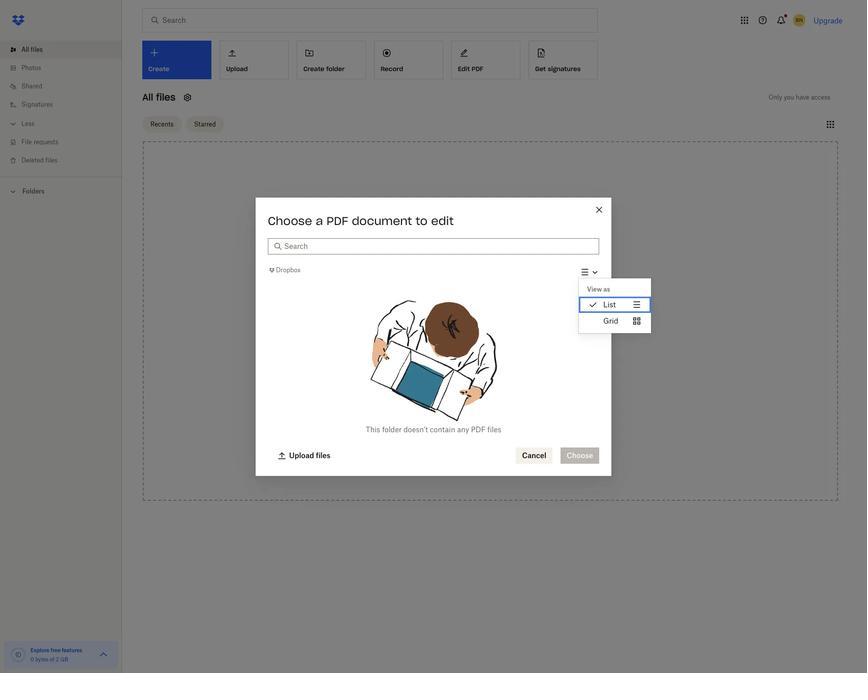Task type: locate. For each thing, give the bounding box(es) containing it.
only you have access
[[769, 94, 831, 101]]

contain
[[430, 425, 455, 434]]

list containing all files
[[0, 35, 122, 177]]

file requests
[[21, 138, 58, 146]]

grid
[[603, 317, 618, 325]]

folder
[[326, 65, 345, 73], [382, 425, 402, 434]]

1 horizontal spatial folder
[[382, 425, 402, 434]]

0 vertical spatial all files
[[21, 46, 43, 53]]

this folder doesn't contain any pdf files
[[366, 425, 501, 434]]

all files up photos
[[21, 46, 43, 53]]

1 vertical spatial all files
[[142, 91, 176, 103]]

0 horizontal spatial all
[[21, 46, 29, 53]]

upgrade link
[[814, 16, 843, 25]]

all
[[21, 46, 29, 53], [142, 91, 153, 103]]

choose a pdf document to edit
[[268, 214, 454, 228]]

get signatures button
[[529, 41, 598, 79]]

create folder button
[[297, 41, 366, 79]]

a
[[316, 214, 323, 228]]

access
[[811, 94, 831, 101]]

upgrade
[[814, 16, 843, 25]]

all files link
[[8, 41, 122, 59]]

file requests link
[[8, 133, 122, 151]]

pdf
[[472, 65, 483, 73], [327, 214, 348, 228], [471, 425, 486, 434]]

folder for create
[[326, 65, 345, 73]]

1 vertical spatial pdf
[[327, 214, 348, 228]]

all up recents
[[142, 91, 153, 103]]

folders button
[[0, 183, 122, 199]]

create
[[303, 65, 324, 73]]

folders
[[22, 188, 45, 195]]

you
[[784, 94, 794, 101]]

document
[[352, 214, 412, 228]]

files
[[31, 46, 43, 53], [156, 91, 176, 103], [46, 157, 57, 164], [468, 321, 482, 329], [487, 425, 501, 434]]

files right deleted
[[46, 157, 57, 164]]

pdf right any
[[471, 425, 486, 434]]

less
[[21, 120, 35, 128]]

0 vertical spatial folder
[[326, 65, 345, 73]]

choose
[[268, 214, 312, 228]]

pdf right a
[[327, 214, 348, 228]]

dropbox image
[[8, 10, 28, 30]]

folder right create
[[326, 65, 345, 73]]

0 vertical spatial to
[[416, 214, 428, 228]]

to
[[416, 214, 428, 228], [500, 321, 507, 329]]

files right any
[[487, 425, 501, 434]]

files up recents
[[156, 91, 176, 103]]

2 vertical spatial pdf
[[471, 425, 486, 434]]

photos link
[[8, 59, 122, 77]]

files up photos
[[31, 46, 43, 53]]

1 vertical spatial folder
[[382, 425, 402, 434]]

0 horizontal spatial to
[[416, 214, 428, 228]]

have
[[796, 94, 809, 101]]

folder inside choose a pdf document to edit dialog
[[382, 425, 402, 434]]

less image
[[8, 119, 18, 129]]

to right here
[[500, 321, 507, 329]]

1 horizontal spatial all files
[[142, 91, 176, 103]]

list
[[0, 35, 122, 177]]

get signatures
[[535, 65, 581, 73]]

edit pdf button
[[451, 41, 520, 79]]

files inside 'link'
[[46, 157, 57, 164]]

as
[[603, 286, 610, 293]]

0 vertical spatial all
[[21, 46, 29, 53]]

doesn't
[[404, 425, 428, 434]]

free
[[51, 648, 60, 654]]

all files up recents
[[142, 91, 176, 103]]

folder inside create folder 'button'
[[326, 65, 345, 73]]

photos
[[21, 64, 41, 72]]

record
[[381, 65, 403, 73]]

1 horizontal spatial to
[[500, 321, 507, 329]]

pdf inside button
[[472, 65, 483, 73]]

1 horizontal spatial all
[[142, 91, 153, 103]]

1 vertical spatial all
[[142, 91, 153, 103]]

to left edit
[[416, 214, 428, 228]]

starred
[[194, 120, 216, 128]]

0 vertical spatial pdf
[[472, 65, 483, 73]]

explore free features 0 bytes of 2 gb
[[30, 648, 82, 663]]

requests
[[33, 138, 58, 146]]

drop files here to upload
[[449, 321, 532, 329]]

all files
[[21, 46, 43, 53], [142, 91, 176, 103]]

folder right this
[[382, 425, 402, 434]]

0 horizontal spatial folder
[[326, 65, 345, 73]]

deleted files link
[[8, 151, 122, 170]]

folder for this
[[382, 425, 402, 434]]

all up photos
[[21, 46, 29, 53]]

0 horizontal spatial all files
[[21, 46, 43, 53]]

edit
[[458, 65, 470, 73]]

file
[[21, 138, 32, 146]]

deleted
[[21, 157, 44, 164]]

pdf right edit
[[472, 65, 483, 73]]

this
[[366, 425, 380, 434]]



Task type: vqa. For each thing, say whether or not it's contained in the screenshot.
Quota usage progress bar
no



Task type: describe. For each thing, give the bounding box(es) containing it.
list
[[603, 300, 616, 309]]

view as
[[587, 286, 610, 293]]

view
[[587, 286, 602, 293]]

edit
[[431, 214, 454, 228]]

all inside list item
[[21, 46, 29, 53]]

of
[[50, 657, 54, 663]]

only
[[769, 94, 782, 101]]

gb
[[60, 657, 68, 663]]

create folder
[[303, 65, 345, 73]]

features
[[62, 648, 82, 654]]

shared link
[[8, 77, 122, 96]]

any
[[457, 425, 469, 434]]

files left here
[[468, 321, 482, 329]]

list radio item
[[579, 297, 651, 313]]

upload
[[509, 321, 532, 329]]

bytes
[[35, 657, 48, 663]]

edit pdf
[[458, 65, 483, 73]]

here
[[484, 321, 498, 329]]

signatures
[[548, 65, 581, 73]]

2
[[56, 657, 59, 663]]

deleted files
[[21, 157, 57, 164]]

shared
[[21, 82, 42, 90]]

Search text field
[[284, 241, 593, 252]]

signatures
[[21, 101, 53, 108]]

choose a pdf document to edit dialog
[[256, 197, 651, 476]]

quota usage element
[[10, 647, 26, 663]]

get
[[535, 65, 546, 73]]

signatures link
[[8, 96, 122, 114]]

record button
[[374, 41, 443, 79]]

dropbox
[[276, 266, 301, 274]]

files inside choose a pdf document to edit dialog
[[487, 425, 501, 434]]

all files inside list item
[[21, 46, 43, 53]]

starred button
[[186, 116, 224, 132]]

grid radio item
[[579, 313, 651, 329]]

to inside dialog
[[416, 214, 428, 228]]

1 vertical spatial to
[[500, 321, 507, 329]]

all files list item
[[0, 41, 122, 59]]

0
[[30, 657, 34, 663]]

recents
[[150, 120, 174, 128]]

recents button
[[142, 116, 182, 132]]

files inside list item
[[31, 46, 43, 53]]

drop
[[449, 321, 466, 329]]

dropbox link
[[268, 265, 301, 275]]

explore
[[30, 648, 49, 654]]



